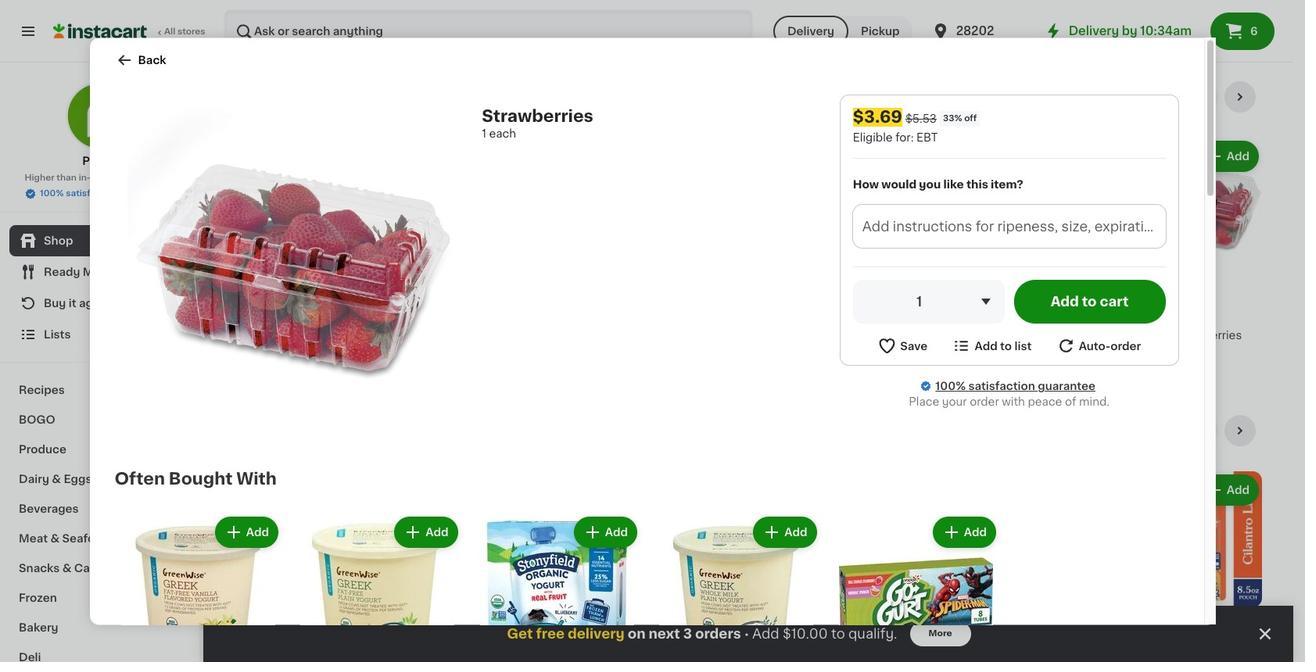 Task type: locate. For each thing, give the bounding box(es) containing it.
/ right 2.0
[[899, 372, 903, 383]]

0 horizontal spatial many in stock
[[399, 365, 478, 376]]

58
[[853, 287, 866, 297]]

6 button
[[1211, 13, 1275, 50]]

add inside "get free delivery on next 3 orders • add $10.00 to qualify."
[[753, 628, 780, 641]]

add to cart
[[1051, 295, 1129, 308]]

stock up peace on the right of page
[[1041, 365, 1072, 376]]

/ up 0.36
[[268, 346, 273, 357]]

next
[[649, 628, 681, 641]]

stock down $3.69 original price: $5.53 element
[[446, 365, 478, 376]]

1 vertical spatial strawberries 1 each
[[383, 330, 453, 357]]

again
[[79, 298, 110, 309]]

satisfaction up place your order with peace of mind.
[[969, 381, 1036, 392]]

$ inside $ 7 19
[[387, 621, 393, 631]]

stock for 3
[[446, 365, 478, 376]]

1 horizontal spatial about
[[829, 372, 863, 383]]

1 horizontal spatial (est.)
[[896, 286, 922, 296]]

pickup button
[[849, 16, 913, 47]]

lb up 0.36
[[276, 346, 286, 357]]

0 horizontal spatial about
[[235, 361, 268, 372]]

snacks & candy
[[19, 563, 111, 574]]

$7.75
[[1020, 294, 1048, 305], [277, 628, 304, 639], [1020, 628, 1048, 639]]

$5.53 original price: $7.75 element
[[978, 280, 1114, 307], [235, 614, 371, 642], [978, 614, 1114, 642]]

snap
[[239, 313, 272, 324], [388, 313, 420, 324], [983, 313, 1015, 324], [1131, 313, 1164, 324], [834, 323, 866, 334]]

would
[[882, 179, 917, 190]]

snap for 0
[[239, 313, 272, 324]]

& for dairy
[[52, 474, 61, 485]]

guarantee
[[120, 189, 166, 198], [1038, 381, 1096, 392]]

delivery inside button
[[788, 26, 835, 37]]

$ inside "$ 0 27"
[[238, 287, 244, 297]]

guarantee up of
[[1038, 381, 1096, 392]]

7 left '75'
[[1136, 286, 1147, 304]]

1 vertical spatial guarantee
[[1038, 381, 1096, 392]]

6 inside product group
[[839, 286, 851, 304]]

1 horizontal spatial order
[[1111, 340, 1142, 351]]

container
[[1147, 361, 1203, 372]]

2 horizontal spatial to
[[1083, 295, 1097, 308]]

$3.87 original price: $5.31 element
[[681, 614, 817, 642]]

like
[[944, 179, 964, 190]]

$3.69 original price: $5.53 element
[[383, 280, 520, 307]]

/ up 2.0
[[864, 356, 869, 367]]

2 vertical spatial &
[[62, 563, 72, 574]]

0 vertical spatial item carousel region
[[235, 81, 1263, 403]]

all
[[1112, 92, 1125, 102]]

1 horizontal spatial satisfaction
[[969, 381, 1036, 392]]

0 horizontal spatial to
[[832, 628, 846, 641]]

green seedless grapes $3.29 / lb about 2.0 lb / package
[[829, 340, 959, 383]]

1 many from the left
[[399, 365, 431, 376]]

7
[[1136, 286, 1147, 304], [393, 620, 404, 638]]

product group containing 3
[[383, 138, 520, 381]]

lb right 2.0
[[886, 372, 896, 383]]

in-
[[79, 174, 91, 182]]

how would you like this item?
[[853, 179, 1024, 190]]

snap down $ 3 69
[[388, 313, 420, 324]]

1 inside mandarin bag 1 ct
[[978, 346, 983, 357]]

1 vertical spatial 100% satisfaction guarantee
[[936, 381, 1096, 392]]

0 horizontal spatial delivery
[[788, 26, 835, 37]]

prices
[[138, 174, 166, 182]]

get free delivery on next 3 orders • add $10.00 to qualify.
[[507, 628, 898, 641]]

in down $3.69 original price: $5.53 element
[[433, 365, 443, 376]]

& for snacks
[[62, 563, 72, 574]]

1 vertical spatial to
[[1001, 340, 1013, 351]]

mandarin
[[978, 330, 1029, 341]]

0 vertical spatial &
[[52, 474, 61, 485]]

free
[[536, 628, 565, 641]]

to right ct
[[1001, 340, 1013, 351]]

in for 5
[[1028, 365, 1038, 376]]

100% down higher
[[40, 189, 64, 198]]

eligible
[[853, 131, 893, 142]]

1
[[482, 128, 487, 138], [917, 295, 923, 308], [383, 346, 388, 357], [978, 346, 983, 357], [1127, 361, 1131, 372]]

lists
[[44, 329, 71, 340]]

gluten-free
[[682, 596, 750, 607]]

many down $ 3 69
[[399, 365, 431, 376]]

snap up green
[[834, 323, 866, 334]]

lists link
[[9, 319, 190, 351]]

bogo link
[[9, 405, 190, 435]]

100% up "your"
[[936, 381, 966, 392]]

1 horizontal spatial $5.53
[[906, 113, 937, 124]]

0 vertical spatial 100%
[[40, 189, 64, 198]]

0 horizontal spatial /
[[268, 346, 273, 357]]

1 vertical spatial 6
[[839, 286, 851, 304]]

0 vertical spatial 7
[[1136, 286, 1147, 304]]

0 horizontal spatial satisfaction
[[66, 189, 118, 198]]

to inside "get free delivery on next 3 orders • add $10.00 to qualify."
[[832, 628, 846, 641]]

1 inside field
[[917, 295, 923, 308]]

0 vertical spatial order
[[1111, 340, 1142, 351]]

all stores
[[164, 27, 206, 36]]

5
[[987, 286, 1000, 304], [244, 620, 256, 638], [839, 620, 851, 638], [987, 620, 1000, 638]]

in up the 100% satisfaction guarantee link on the bottom
[[1028, 365, 1038, 376]]

6 for 6
[[1251, 26, 1259, 37]]

vegan
[[980, 596, 1015, 607]]

$3.69
[[853, 108, 903, 124]]

this
[[967, 179, 989, 190]]

about down the $3.29
[[829, 372, 863, 383]]

$10.00
[[783, 628, 828, 641]]

$ 7 19
[[387, 620, 416, 638]]

2 many from the left
[[994, 365, 1025, 376]]

$ inside $ 3 87
[[684, 621, 690, 631]]

$ inside $ 10 99
[[535, 621, 541, 631]]

$3.69 $5.53 33% off
[[853, 108, 978, 124]]

& for meat
[[50, 534, 60, 545]]

delivery left by
[[1069, 25, 1120, 37]]

add to list
[[975, 340, 1032, 351]]

/ inside banana $0.76 / lb about 0.36 lb each
[[268, 346, 273, 357]]

0 horizontal spatial 7
[[393, 620, 404, 638]]

0 horizontal spatial 100%
[[40, 189, 64, 198]]

1 horizontal spatial 7
[[1136, 286, 1147, 304]]

save
[[901, 340, 928, 351]]

1 vertical spatial satisfaction
[[969, 381, 1036, 392]]

frozen link
[[9, 584, 190, 613]]

many up the 100% satisfaction guarantee link on the bottom
[[994, 365, 1025, 376]]

& left eggs
[[52, 474, 61, 485]]

$ inside $ 2 77
[[1130, 621, 1136, 631]]

item carousel region
[[235, 81, 1263, 403], [235, 415, 1263, 663]]

100% satisfaction guarantee up with
[[936, 381, 1096, 392]]

1 many in stock from the left
[[399, 365, 478, 376]]

0 horizontal spatial guarantee
[[120, 189, 166, 198]]

$5.53 right 69
[[426, 294, 457, 305]]

2 vertical spatial to
[[832, 628, 846, 641]]

1 horizontal spatial delivery
[[1069, 25, 1120, 37]]

bought
[[169, 470, 233, 487]]

1 vertical spatial &
[[50, 534, 60, 545]]

1 (est.) from the left
[[303, 286, 328, 296]]

ct
[[985, 346, 997, 357]]

1 horizontal spatial 100%
[[936, 381, 966, 392]]

(est.) right /pkg
[[896, 286, 922, 296]]

delivery left pickup
[[788, 26, 835, 37]]

main content
[[203, 63, 1294, 663]]

snap up banana
[[239, 313, 272, 324]]

guarantee down prices
[[120, 189, 166, 198]]

about down $0.76
[[235, 361, 268, 372]]

$0.76
[[235, 346, 266, 357]]

free
[[725, 596, 750, 607]]

1 vertical spatial $5.53
[[426, 294, 457, 305]]

to right the $10.00
[[832, 628, 846, 641]]

& inside "link"
[[62, 563, 72, 574]]

snap for 5
[[983, 313, 1015, 324]]

0 horizontal spatial many
[[399, 365, 431, 376]]

to left cart
[[1083, 295, 1097, 308]]

0 horizontal spatial stock
[[446, 365, 478, 376]]

0 horizontal spatial strawberries 1 each
[[383, 330, 453, 357]]

75
[[1149, 287, 1160, 297]]

(est.) right '27'
[[303, 286, 328, 296]]

27
[[259, 287, 270, 297]]

cart
[[1100, 295, 1129, 308]]

1 inside organic strawberries package 1 lb container
[[1127, 361, 1131, 372]]

banana
[[235, 330, 276, 341]]

$6.63
[[871, 628, 903, 639]]

satisfaction down higher than in-store item prices
[[66, 189, 118, 198]]

28202
[[957, 25, 995, 37]]

many in stock up the 100% satisfaction guarantee link on the bottom
[[994, 365, 1072, 376]]

6 inside button
[[1251, 26, 1259, 37]]

2 many in stock from the left
[[994, 365, 1072, 376]]

1 horizontal spatial guarantee
[[1038, 381, 1096, 392]]

1 vertical spatial order
[[970, 396, 1000, 407]]

0 vertical spatial 6
[[1251, 26, 1259, 37]]

snacks
[[19, 563, 60, 574]]

& right meat
[[50, 534, 60, 545]]

1 item carousel region from the top
[[235, 81, 1263, 403]]

each inside banana $0.76 / lb about 0.36 lb each
[[312, 361, 339, 372]]

1 vertical spatial organic
[[1127, 330, 1170, 341]]

3 left 87
[[690, 620, 702, 638]]

strawberries inside organic strawberries package 1 lb container
[[1173, 330, 1243, 341]]

order down cart
[[1111, 340, 1142, 351]]

0 horizontal spatial (est.)
[[303, 286, 328, 296]]

strawberries
[[482, 107, 594, 124], [383, 330, 453, 341], [1173, 330, 1243, 341]]

(est.) inside the $0.27 each (estimated) element
[[303, 286, 328, 296]]

$5.53 inside $3.69 $5.53 33% off
[[906, 113, 937, 124]]

produce
[[19, 444, 66, 455]]

$ 5 53
[[981, 286, 1014, 304], [238, 620, 270, 638], [833, 620, 865, 638], [981, 620, 1014, 638]]

$5.53 up ebt
[[906, 113, 937, 124]]

auto-
[[1079, 340, 1111, 351]]

1 horizontal spatial stock
[[1041, 365, 1072, 376]]

1 horizontal spatial to
[[1001, 340, 1013, 351]]

snap up mandarin
[[983, 313, 1015, 324]]

organic up package
[[1127, 330, 1170, 341]]

in down the on
[[634, 644, 644, 655]]

0 vertical spatial $5.53
[[906, 113, 937, 124]]

0 horizontal spatial $5.53
[[426, 294, 457, 305]]

& left the candy
[[62, 563, 72, 574]]

1 vertical spatial item carousel region
[[235, 415, 1263, 663]]

many
[[399, 365, 431, 376], [994, 365, 1025, 376]]

0 horizontal spatial 6
[[839, 286, 851, 304]]

auto-order
[[1079, 340, 1142, 351]]

2 item carousel region from the top
[[235, 415, 1263, 663]]

organic up '75'
[[1128, 262, 1173, 273]]

many in stock
[[399, 365, 478, 376], [994, 365, 1072, 376]]

snap for 3
[[388, 313, 420, 324]]

about inside green seedless grapes $3.29 / lb about 2.0 lb / package
[[829, 372, 863, 383]]

organic inside organic strawberries package 1 lb container
[[1127, 330, 1170, 341]]

2 stock from the left
[[1041, 365, 1072, 376]]

0 vertical spatial organic
[[1128, 262, 1173, 273]]

0 vertical spatial to
[[1083, 295, 1097, 308]]

100% satisfaction guarantee down higher than in-store item prices link
[[40, 189, 166, 198]]

1 horizontal spatial many in stock
[[994, 365, 1072, 376]]

auto-order button
[[1057, 336, 1142, 356]]

seedless
[[866, 340, 916, 351]]

each
[[489, 128, 516, 138], [277, 286, 300, 296], [391, 346, 419, 357], [312, 361, 339, 372]]

2 horizontal spatial in
[[1028, 365, 1038, 376]]

1 horizontal spatial 100% satisfaction guarantee
[[936, 381, 1096, 392]]

1 vertical spatial 100%
[[936, 381, 966, 392]]

frozen
[[19, 593, 57, 604]]

1 vertical spatial 7
[[393, 620, 404, 638]]

5 inside $5.53 original price: $6.63 element
[[839, 620, 851, 638]]

0 horizontal spatial in
[[433, 365, 443, 376]]

(est.) inside the '$6.58 per package (estimated) original price: $8.82' element
[[896, 286, 922, 296]]

orders
[[696, 628, 741, 641]]

1 stock from the left
[[446, 365, 478, 376]]

3 right next
[[684, 628, 692, 641]]

7 for $ 7 19
[[393, 620, 404, 638]]

2 (est.) from the left
[[896, 286, 922, 296]]

order left with
[[970, 396, 1000, 407]]

item carousel region containing 5
[[235, 415, 1263, 663]]

often
[[115, 470, 165, 487]]

$5.53 inside product group
[[426, 294, 457, 305]]

0 vertical spatial 100% satisfaction guarantee
[[40, 189, 166, 198]]

3
[[393, 286, 405, 304], [690, 620, 702, 638], [684, 628, 692, 641]]

7 left 19
[[393, 620, 404, 638]]

2 horizontal spatial strawberries
[[1173, 330, 1243, 341]]

1 horizontal spatial 6
[[1251, 26, 1259, 37]]

3 inside $3.87 original price: $5.31 element
[[690, 620, 702, 638]]

•
[[745, 628, 750, 641]]

None search field
[[224, 9, 753, 53]]

2
[[1136, 620, 1148, 638]]

dairy
[[19, 474, 49, 485]]

place
[[909, 396, 940, 407]]

mandarin bag 1 ct
[[978, 330, 1054, 357]]

buy it again
[[44, 298, 110, 309]]

3 inside "get free delivery on next 3 orders • add $10.00 to qualify."
[[684, 628, 692, 641]]

3 left 69
[[393, 286, 405, 304]]

0 horizontal spatial 100% satisfaction guarantee
[[40, 189, 166, 198]]

1 horizontal spatial many
[[994, 365, 1025, 376]]

7 for $ 7 75
[[1136, 286, 1147, 304]]

lb inside organic strawberries package 1 lb container
[[1134, 361, 1145, 372]]

more button
[[910, 622, 972, 647]]

3 inside $3.69 original price: $5.53 element
[[393, 286, 405, 304]]

many in stock down $3.69 original price: $5.53 element
[[399, 365, 478, 376]]

product group
[[383, 138, 520, 381], [829, 138, 966, 385], [978, 138, 1114, 381], [1127, 138, 1263, 375], [532, 309, 574, 328], [681, 309, 722, 328], [1127, 472, 1263, 663], [115, 513, 282, 663], [294, 513, 461, 663], [474, 513, 641, 663], [653, 513, 820, 663], [833, 513, 1000, 663]]

purina
[[532, 644, 567, 655]]

1 horizontal spatial strawberries 1 each
[[482, 107, 594, 138]]

for:
[[896, 131, 914, 142]]

0 vertical spatial strawberries 1 each
[[482, 107, 594, 138]]

0 vertical spatial guarantee
[[120, 189, 166, 198]]

0 vertical spatial satisfaction
[[66, 189, 118, 198]]

lb down package
[[1134, 361, 1145, 372]]

99
[[564, 621, 577, 631]]

1 horizontal spatial in
[[634, 644, 644, 655]]

6
[[1251, 26, 1259, 37], [839, 286, 851, 304]]



Task type: vqa. For each thing, say whether or not it's contained in the screenshot.
1st kitchen from the bottom of the page
no



Task type: describe. For each thing, give the bounding box(es) containing it.
$ 7 75
[[1130, 286, 1160, 304]]

$3.19
[[1167, 628, 1195, 639]]

19
[[405, 621, 416, 631]]

6 58
[[839, 286, 866, 304]]

delivery button
[[774, 16, 849, 47]]

buy
[[44, 298, 66, 309]]

by
[[1123, 25, 1138, 37]]

publix link
[[65, 81, 134, 169]]

(est.) for 0
[[303, 286, 328, 296]]

69
[[407, 287, 419, 297]]

organic strawberries package 1 lb container
[[1127, 330, 1243, 372]]

service type group
[[774, 16, 913, 47]]

1 horizontal spatial /
[[864, 356, 869, 367]]

banana $0.76 / lb about 0.36 lb each
[[235, 330, 339, 372]]

strawberries 1 each inside product group
[[383, 330, 453, 357]]

$5.53 original price: $6.63 element
[[829, 614, 966, 642]]

delivery for delivery
[[788, 26, 835, 37]]

100% satisfaction guarantee button
[[24, 185, 175, 200]]

bogo
[[19, 415, 55, 426]]

1 field
[[853, 280, 1005, 324]]

item carousel region containing 0
[[235, 81, 1263, 403]]

seafood
[[62, 534, 110, 545]]

$ inside '$ 7 75'
[[1130, 287, 1136, 297]]

delivery for delivery by 10:34am
[[1069, 25, 1120, 37]]

mind.
[[1080, 396, 1110, 407]]

$2.77 original price: $3.19 element
[[1127, 614, 1263, 642]]

publix
[[82, 156, 117, 167]]

$ 2 77
[[1130, 620, 1161, 638]]

$5.31
[[722, 628, 751, 639]]

meat & seafood link
[[9, 524, 190, 554]]

product group containing 2
[[1127, 472, 1263, 663]]

instacart logo image
[[53, 22, 147, 41]]

in for 3
[[433, 365, 443, 376]]

10:34am
[[1141, 25, 1192, 37]]

100% satisfaction guarantee inside button
[[40, 189, 166, 198]]

view all (40+)
[[1082, 92, 1158, 102]]

dairy & eggs
[[19, 474, 92, 485]]

$10.99 original price: $13.29 element
[[532, 614, 668, 642]]

shop
[[44, 236, 73, 246]]

add to list button
[[953, 336, 1032, 356]]

order inside button
[[1111, 340, 1142, 351]]

bakery
[[19, 623, 58, 634]]

how
[[853, 179, 880, 190]]

usa
[[532, 660, 555, 663]]

many in stock for 3
[[399, 365, 478, 376]]

$3.29
[[829, 356, 862, 367]]

each (est.)
[[277, 286, 328, 296]]

lb right 0.36
[[299, 361, 309, 372]]

list
[[1015, 340, 1032, 351]]

publix logo image
[[65, 81, 134, 150]]

back
[[138, 54, 166, 65]]

you
[[920, 179, 941, 190]]

organic for organic strawberries package 1 lb container
[[1127, 330, 1170, 341]]

guarantee inside button
[[120, 189, 166, 198]]

$ inside $ 3 69
[[387, 287, 393, 297]]

dairy & eggs link
[[9, 465, 190, 494]]

100% satisfaction guarantee link
[[936, 378, 1096, 394]]

get
[[507, 628, 533, 641]]

many for 5
[[994, 365, 1025, 376]]

Add instructions for ripeness, size, expiration dates, etc. (optional) text field
[[853, 205, 1166, 248]]

item
[[116, 174, 136, 182]]

back button
[[115, 50, 166, 69]]

0 horizontal spatial strawberries
[[383, 330, 453, 341]]

lb up 2.0
[[872, 356, 882, 367]]

main content containing 0
[[203, 63, 1294, 663]]

(40+)
[[1128, 92, 1158, 102]]

1 horizontal spatial strawberries
[[482, 107, 594, 124]]

off
[[965, 113, 978, 122]]

$ 5 53 inside $5.53 original price: $6.63 element
[[833, 620, 865, 638]]

to for cart
[[1083, 295, 1097, 308]]

more
[[929, 630, 953, 638]]

$ 3 69
[[387, 286, 419, 304]]

2 horizontal spatial /
[[899, 372, 903, 383]]

in inside purina busy made in usa facilitie
[[634, 644, 644, 655]]

0.36
[[271, 361, 296, 372]]

$ 0 27
[[238, 286, 270, 304]]

it
[[69, 298, 76, 309]]

about inside banana $0.76 / lb about 0.36 lb each
[[235, 361, 268, 372]]

with
[[1002, 396, 1026, 407]]

beverages link
[[9, 494, 190, 524]]

of
[[1066, 396, 1077, 407]]

product group containing 5
[[978, 138, 1114, 381]]

(est.) for 58
[[896, 286, 922, 296]]

many for 3
[[399, 365, 431, 376]]

beverages
[[19, 504, 79, 515]]

stores
[[178, 27, 206, 36]]

many in stock for 5
[[994, 365, 1072, 376]]

snacks & candy link
[[9, 554, 190, 584]]

3 for $ 3 69
[[393, 286, 405, 304]]

delivery by 10:34am
[[1069, 25, 1192, 37]]

produce link
[[9, 435, 190, 465]]

view
[[1082, 92, 1109, 102]]

delivery by 10:34am link
[[1044, 22, 1192, 41]]

satisfaction inside the 100% satisfaction guarantee link
[[969, 381, 1036, 392]]

to for list
[[1001, 340, 1013, 351]]

/pkg (est.)
[[872, 286, 922, 296]]

$ 5 53 inside product group
[[981, 286, 1014, 304]]

$6.58 per package (estimated) original price: $8.82 element
[[829, 280, 966, 318]]

organic for organic
[[1128, 262, 1173, 273]]

place your order with peace of mind.
[[909, 396, 1110, 407]]

satisfaction inside 100% satisfaction guarantee button
[[66, 189, 118, 198]]

snap down '$ 7 75'
[[1131, 313, 1164, 324]]

stock for 5
[[1041, 365, 1072, 376]]

0 horizontal spatial order
[[970, 396, 1000, 407]]

package
[[1127, 346, 1174, 357]]

often bought with
[[115, 470, 277, 487]]

eligible for: ebt
[[853, 131, 938, 142]]

with
[[236, 470, 277, 487]]

53 inside $5.53 original price: $6.63 element
[[853, 621, 865, 631]]

bakery link
[[9, 613, 190, 643]]

ebt
[[917, 131, 938, 142]]

$ 10 99
[[535, 620, 577, 638]]

53 inside product group
[[1001, 287, 1014, 297]]

product group containing 6
[[829, 138, 966, 385]]

100% inside 100% satisfaction guarantee button
[[40, 189, 64, 198]]

shop link
[[9, 225, 190, 257]]

delivery
[[568, 628, 625, 641]]

6 for 6 58
[[839, 286, 851, 304]]

treatment tracker modal dialog
[[203, 606, 1294, 663]]

higher than in-store item prices link
[[25, 172, 175, 185]]

save button
[[878, 336, 928, 356]]

3 for $ 3 87
[[690, 620, 702, 638]]

2.0
[[866, 372, 883, 383]]

higher
[[25, 174, 55, 182]]

pickup
[[862, 26, 900, 37]]

$13.29
[[583, 628, 619, 639]]

$0.27 each (estimated) element
[[235, 280, 371, 307]]

strawberries image
[[127, 106, 453, 432]]

product group containing 7
[[1127, 138, 1263, 375]]

$ 3 87
[[684, 620, 716, 638]]



